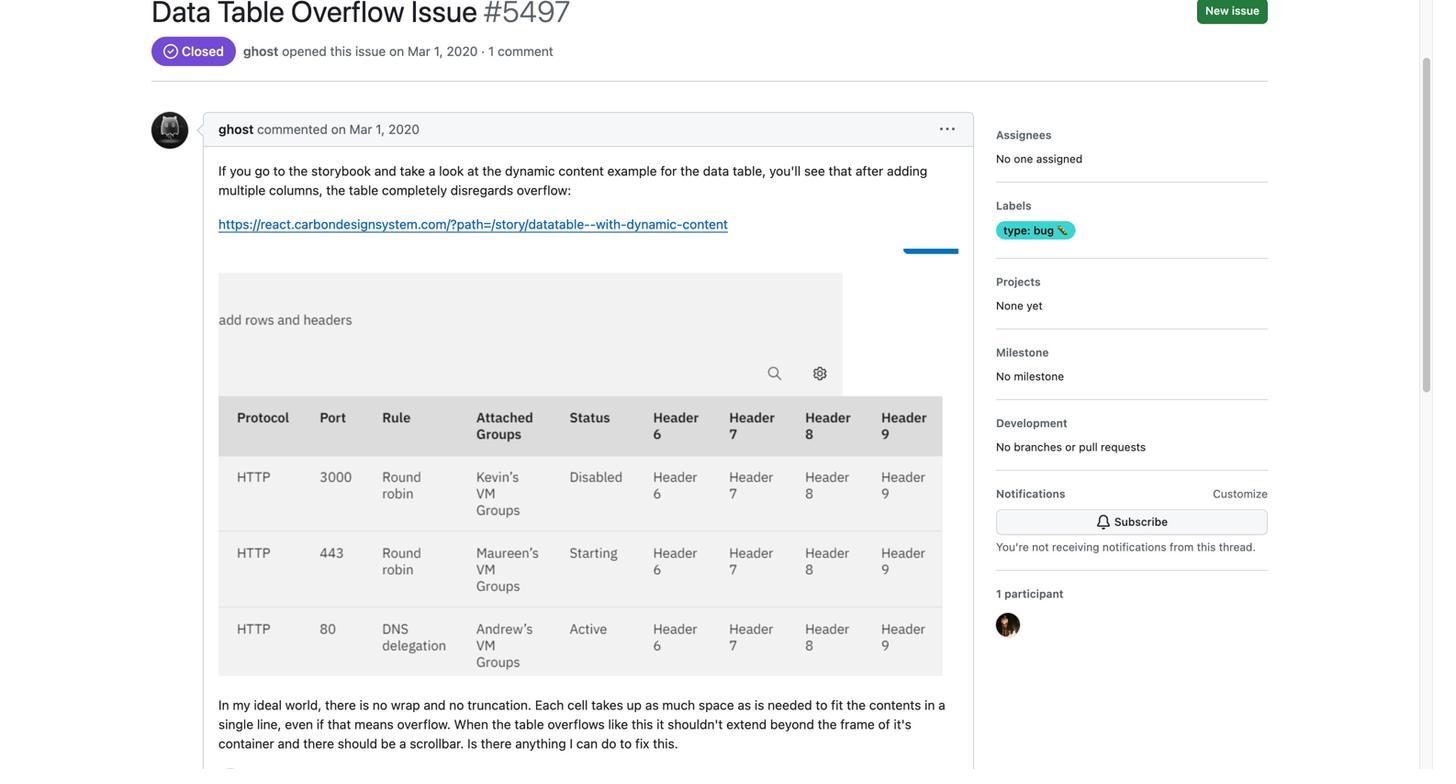 Task type: describe. For each thing, give the bounding box(es) containing it.
that inside in my ideal world, there is no wrap and no truncation. each cell takes up as much space as is needed to fit the contents in a single line, even if that means overflow. when the table overflows like this it shouldn't extend beyond the frame of it's container and there should be a scrollbar. is there anything i can do to fix this.
[[328, 717, 351, 732]]

opened
[[282, 44, 327, 59]]

none
[[996, 299, 1024, 312]]

this.
[[653, 737, 678, 752]]

a inside if you go to the storybook and take a look at the dynamic content example for the data table, you'll see that after adding multiple columns, the table completely disregards overflow:
[[429, 163, 436, 179]]

there down if
[[303, 737, 334, 752]]

2 is from the left
[[755, 698, 764, 713]]

no one assigned
[[996, 152, 1083, 165]]

no for no milestone
[[996, 370, 1011, 383]]

1 vertical spatial 1,
[[376, 122, 385, 137]]

with-
[[596, 217, 627, 232]]

ghost link for opened this issue
[[243, 44, 279, 59]]

comment
[[498, 44, 553, 59]]

requests
[[1101, 441, 1146, 454]]

fit
[[831, 698, 843, 713]]

commented
[[257, 122, 328, 137]]

multiple
[[219, 183, 266, 198]]

in
[[925, 698, 935, 713]]

dynamic
[[505, 163, 555, 179]]

1 vertical spatial to
[[816, 698, 828, 713]]

each
[[535, 698, 564, 713]]

table inside if you go to the storybook and take a look at the dynamic content example for the data table, you'll see that after adding multiple columns, the table completely disregards overflow:
[[349, 183, 378, 198]]

be
[[381, 737, 396, 752]]

🐛
[[1057, 224, 1068, 237]]

up
[[627, 698, 642, 713]]

single
[[219, 717, 254, 732]]

no milestone
[[996, 370, 1064, 383]]

select projects element
[[996, 274, 1268, 314]]

after
[[856, 163, 883, 179]]

0 horizontal spatial this
[[330, 44, 352, 59]]

the down storybook
[[326, 183, 345, 198]]

columns,
[[269, 183, 323, 198]]

notifications
[[996, 488, 1065, 500]]

if you go to the storybook and take a look at the dynamic content example for the data table, you'll see that after adding multiple columns, the table completely disregards overflow:
[[219, 163, 928, 198]]

1 is from the left
[[360, 698, 369, 713]]

to inside if you go to the storybook and take a look at the dynamic content example for the data table, you'll see that after adding multiple columns, the table completely disregards overflow:
[[273, 163, 285, 179]]

1 horizontal spatial to
[[620, 737, 632, 752]]

takes
[[591, 698, 623, 713]]

for
[[660, 163, 677, 179]]

notifications
[[1103, 541, 1167, 554]]

participant
[[1005, 588, 1064, 600]]

labels
[[996, 199, 1032, 212]]

-
[[590, 217, 596, 232]]

not
[[1032, 541, 1049, 554]]

assigned
[[1036, 152, 1083, 165]]

the down fit
[[818, 717, 837, 732]]

can
[[576, 737, 598, 752]]

data
[[703, 163, 729, 179]]

1 participant
[[996, 588, 1064, 600]]

@ghost image
[[151, 112, 188, 149]]

even
[[285, 717, 313, 732]]

ghost link for commented
[[219, 122, 254, 137]]

wrap
[[391, 698, 420, 713]]

type: bug 🐛
[[1004, 224, 1068, 237]]

yet
[[1027, 299, 1043, 312]]

the up columns, at the top left
[[289, 163, 308, 179]]

in my ideal world, there is no wrap and no truncation. each cell takes up as much space as is needed to fit the contents in a single line, even if that means overflow. when the table overflows like this it shouldn't extend beyond the frame of it's container and there should be a scrollbar. is there anything i can do to fix this.
[[219, 698, 945, 752]]

ghost opened this issue on mar 1, 2020 · 1 comment
[[243, 44, 553, 59]]

on mar 1, 2020 link
[[331, 122, 420, 137]]

at
[[467, 163, 479, 179]]

1 horizontal spatial content
[[683, 217, 728, 232]]

much
[[662, 698, 695, 713]]

fix
[[635, 737, 649, 752]]

new issue link
[[1197, 0, 1268, 24]]

beyond
[[770, 717, 814, 732]]

you
[[230, 163, 251, 179]]

receiving
[[1052, 541, 1099, 554]]

pull
[[1079, 441, 1098, 454]]

there right the is
[[481, 737, 512, 752]]

see
[[804, 163, 825, 179]]

completely
[[382, 183, 447, 198]]

contents
[[869, 698, 921, 713]]

frame
[[840, 717, 875, 732]]

dynamic-
[[627, 217, 683, 232]]

1 vertical spatial mar
[[349, 122, 372, 137]]

none yet
[[996, 299, 1043, 312]]

table inside in my ideal world, there is no wrap and no truncation. each cell takes up as much space as is needed to fit the contents in a single line, even if that means overflow. when the table overflows like this it shouldn't extend beyond the frame of it's container and there should be a scrollbar. is there anything i can do to fix this.
[[515, 717, 544, 732]]

truncation.
[[467, 698, 532, 713]]

you'll
[[769, 163, 801, 179]]

1 horizontal spatial issue
[[1232, 4, 1260, 17]]

issue closed image
[[163, 44, 178, 59]]

1 vertical spatial and
[[424, 698, 446, 713]]

do
[[601, 737, 616, 752]]

bell image
[[1096, 515, 1111, 530]]

·
[[481, 44, 485, 59]]

https://react.carbondesignsystem.com/?path=/story/datatable--with-dynamic-content link
[[219, 217, 728, 232]]

no branches or pull requests
[[996, 441, 1146, 454]]

overflows
[[548, 717, 605, 732]]

1 no from the left
[[373, 698, 387, 713]]

1 horizontal spatial on
[[389, 44, 404, 59]]

subscribe
[[1114, 516, 1168, 528]]

needed
[[768, 698, 812, 713]]



Task type: locate. For each thing, give the bounding box(es) containing it.
a right be
[[399, 737, 406, 752]]

2020
[[447, 44, 478, 59], [388, 122, 420, 137]]

no
[[373, 698, 387, 713], [449, 698, 464, 713]]

1 vertical spatial this
[[1197, 541, 1216, 554]]

no down milestone
[[996, 370, 1011, 383]]

0 vertical spatial this
[[330, 44, 352, 59]]

customize
[[1213, 488, 1268, 500]]

this right opened
[[330, 44, 352, 59]]

no up when
[[449, 698, 464, 713]]

0 vertical spatial content
[[559, 163, 604, 179]]

that right if
[[328, 717, 351, 732]]

no up means in the bottom left of the page
[[373, 698, 387, 713]]

is up means in the bottom left of the page
[[360, 698, 369, 713]]

mar left ·
[[408, 44, 430, 59]]

0 horizontal spatial no
[[373, 698, 387, 713]]

table down storybook
[[349, 183, 378, 198]]

1 vertical spatial a
[[939, 698, 945, 713]]

2 no from the top
[[996, 370, 1011, 383]]

0 horizontal spatial as
[[645, 698, 659, 713]]

0 horizontal spatial 2020
[[388, 122, 420, 137]]

issue right opened
[[355, 44, 386, 59]]

0 horizontal spatial a
[[399, 737, 406, 752]]

2 vertical spatial and
[[278, 737, 300, 752]]

new issue
[[1206, 4, 1260, 17]]

2 horizontal spatial this
[[1197, 541, 1216, 554]]

0 horizontal spatial content
[[559, 163, 604, 179]]

i
[[570, 737, 573, 752]]

0 vertical spatial a
[[429, 163, 436, 179]]

there right the world,
[[325, 698, 356, 713]]

content up overflow:
[[559, 163, 604, 179]]

ghost link up you
[[219, 122, 254, 137]]

take
[[400, 163, 425, 179]]

on
[[389, 44, 404, 59], [331, 122, 346, 137]]

thread.
[[1219, 541, 1256, 554]]

of
[[878, 717, 890, 732]]

content down data
[[683, 217, 728, 232]]

world,
[[285, 698, 322, 713]]

anything
[[515, 737, 566, 752]]

1 vertical spatial no
[[996, 370, 1011, 383]]

as right up
[[645, 698, 659, 713]]

1 up @tw15egan image
[[996, 588, 1002, 600]]

example
[[607, 163, 657, 179]]

select milestones element
[[996, 344, 1268, 385]]

1 horizontal spatial is
[[755, 698, 764, 713]]

when
[[454, 717, 488, 732]]

no left one
[[996, 152, 1011, 165]]

extend
[[726, 717, 767, 732]]

select assignees element
[[996, 127, 1268, 167]]

0 horizontal spatial is
[[360, 698, 369, 713]]

ghost for ghost opened this issue on mar 1, 2020 · 1 comment
[[243, 44, 279, 59]]

and inside if you go to the storybook and take a look at the dynamic content example for the data table, you'll see that after adding multiple columns, the table completely disregards overflow:
[[374, 163, 396, 179]]

is up extend
[[755, 698, 764, 713]]

2 vertical spatial no
[[996, 441, 1011, 454]]

1
[[488, 44, 494, 59], [996, 588, 1002, 600]]

and down 'even'
[[278, 737, 300, 752]]

0 vertical spatial issue
[[1232, 4, 1260, 17]]

it's
[[894, 717, 912, 732]]

1 vertical spatial on
[[331, 122, 346, 137]]

the down "truncation."
[[492, 717, 511, 732]]

1 vertical spatial content
[[683, 217, 728, 232]]

no inside select milestones element
[[996, 370, 1011, 383]]

to right go
[[273, 163, 285, 179]]

2 horizontal spatial a
[[939, 698, 945, 713]]

if
[[317, 717, 324, 732]]

1 horizontal spatial 2020
[[447, 44, 478, 59]]

1, left ·
[[434, 44, 443, 59]]

2 no from the left
[[449, 698, 464, 713]]

0 vertical spatial mar
[[408, 44, 430, 59]]

no for no one assigned
[[996, 152, 1011, 165]]

the
[[289, 163, 308, 179], [482, 163, 502, 179], [680, 163, 700, 179], [326, 183, 345, 198], [847, 698, 866, 713], [492, 717, 511, 732], [818, 717, 837, 732]]

space
[[699, 698, 734, 713]]

0 vertical spatial table
[[349, 183, 378, 198]]

0 horizontal spatial on
[[331, 122, 346, 137]]

milestone
[[1014, 370, 1064, 383]]

ghost left opened
[[243, 44, 279, 59]]

scrollbar.
[[410, 737, 464, 752]]

0 vertical spatial 1,
[[434, 44, 443, 59]]

mar up storybook
[[349, 122, 372, 137]]

issue
[[1232, 4, 1260, 17], [355, 44, 386, 59]]

0 horizontal spatial and
[[278, 737, 300, 752]]

2 horizontal spatial to
[[816, 698, 828, 713]]

no inside link issues element
[[996, 441, 1011, 454]]

1 no from the top
[[996, 152, 1011, 165]]

1 vertical spatial 2020
[[388, 122, 420, 137]]

0 vertical spatial 1
[[488, 44, 494, 59]]

1 horizontal spatial a
[[429, 163, 436, 179]]

adding
[[887, 163, 928, 179]]

or
[[1065, 441, 1076, 454]]

means
[[355, 717, 394, 732]]

1, up completely
[[376, 122, 385, 137]]

this right from
[[1197, 541, 1216, 554]]

on up on mar 1, 2020 link
[[389, 44, 404, 59]]

1 horizontal spatial that
[[829, 163, 852, 179]]

table,
[[733, 163, 766, 179]]

0 horizontal spatial mar
[[349, 122, 372, 137]]

1 horizontal spatial mar
[[408, 44, 430, 59]]

content inside if you go to the storybook and take a look at the dynamic content example for the data table, you'll see that after adding multiple columns, the table completely disregards overflow:
[[559, 163, 604, 179]]

ghost link left opened
[[243, 44, 279, 59]]

closed
[[182, 44, 224, 59]]

look
[[439, 163, 464, 179]]

shouldn't
[[668, 717, 723, 732]]

the right fit
[[847, 698, 866, 713]]

cell
[[567, 698, 588, 713]]

2 as from the left
[[738, 698, 751, 713]]

my
[[233, 698, 250, 713]]

container
[[219, 737, 274, 752]]

a left look
[[429, 163, 436, 179]]

and
[[374, 163, 396, 179], [424, 698, 446, 713], [278, 737, 300, 752]]

1 horizontal spatial and
[[374, 163, 396, 179]]

ghost link
[[243, 44, 279, 59], [219, 122, 254, 137]]

2 vertical spatial a
[[399, 737, 406, 752]]

0 horizontal spatial issue
[[355, 44, 386, 59]]

1 as from the left
[[645, 698, 659, 713]]

2020 left ·
[[447, 44, 478, 59]]

from
[[1170, 541, 1194, 554]]

1 horizontal spatial 1
[[996, 588, 1002, 600]]

0 horizontal spatial table
[[349, 183, 378, 198]]

2 vertical spatial this
[[632, 717, 653, 732]]

the right at
[[482, 163, 502, 179]]

table up the anything
[[515, 717, 544, 732]]

on up storybook
[[331, 122, 346, 137]]

0 vertical spatial ghost
[[243, 44, 279, 59]]

a
[[429, 163, 436, 179], [939, 698, 945, 713], [399, 737, 406, 752]]

2 vertical spatial to
[[620, 737, 632, 752]]

0 vertical spatial that
[[829, 163, 852, 179]]

2020 up take
[[388, 122, 420, 137]]

3 no from the top
[[996, 441, 1011, 454]]

1 vertical spatial issue
[[355, 44, 386, 59]]

like
[[608, 717, 628, 732]]

as
[[645, 698, 659, 713], [738, 698, 751, 713]]

to left fix
[[620, 737, 632, 752]]

that right see
[[829, 163, 852, 179]]

0 horizontal spatial 1
[[488, 44, 494, 59]]

if
[[219, 163, 226, 179]]

in
[[219, 698, 229, 713]]

type:
[[1004, 224, 1031, 237]]

1 vertical spatial ghost
[[219, 122, 254, 137]]

and up overflow.
[[424, 698, 446, 713]]

image image
[[219, 249, 959, 676]]

ideal
[[254, 698, 282, 713]]

disregards
[[451, 183, 513, 198]]

go
[[255, 163, 270, 179]]

no for no branches or pull requests
[[996, 441, 1011, 454]]

ghost up you
[[219, 122, 254, 137]]

you're not receiving notifications from this thread.
[[996, 541, 1256, 554]]

that inside if you go to the storybook and take a look at the dynamic content example for the data table, you'll see that after adding multiple columns, the table completely disregards overflow:
[[829, 163, 852, 179]]

link issues element
[[996, 415, 1268, 455]]

this left it
[[632, 717, 653, 732]]

mar
[[408, 44, 430, 59], [349, 122, 372, 137]]

no inside the select assignees element
[[996, 152, 1011, 165]]

storybook
[[311, 163, 371, 179]]

1,
[[434, 44, 443, 59], [376, 122, 385, 137]]

1 vertical spatial 1
[[996, 588, 1002, 600]]

issue right new
[[1232, 4, 1260, 17]]

subscribe button
[[996, 510, 1268, 535]]

the right for
[[680, 163, 700, 179]]

no left branches
[[996, 441, 1011, 454]]

0 vertical spatial and
[[374, 163, 396, 179]]

@tw15egan image
[[996, 613, 1020, 637]]

new
[[1206, 4, 1229, 17]]

0 horizontal spatial that
[[328, 717, 351, 732]]

this inside in my ideal world, there is no wrap and no truncation. each cell takes up as much space as is needed to fit the contents in a single line, even if that means overflow. when the table overflows like this it shouldn't extend beyond the frame of it's container and there should be a scrollbar. is there anything i can do to fix this.
[[632, 717, 653, 732]]

overflow:
[[517, 183, 571, 198]]

to left fit
[[816, 698, 828, 713]]

ghost
[[243, 44, 279, 59], [219, 122, 254, 137]]

https://react.carbondesignsystem.com/?path=/story/datatable-
[[219, 217, 590, 232]]

1 horizontal spatial table
[[515, 717, 544, 732]]

is
[[360, 698, 369, 713], [755, 698, 764, 713]]

0 vertical spatial to
[[273, 163, 285, 179]]

is
[[467, 737, 477, 752]]

1 vertical spatial that
[[328, 717, 351, 732]]

one
[[1014, 152, 1033, 165]]

line,
[[257, 717, 281, 732]]

as up extend
[[738, 698, 751, 713]]

2 horizontal spatial and
[[424, 698, 446, 713]]

1 horizontal spatial this
[[632, 717, 653, 732]]

1 horizontal spatial no
[[449, 698, 464, 713]]

1 vertical spatial table
[[515, 717, 544, 732]]

ghost for ghost commented on mar 1, 2020
[[219, 122, 254, 137]]

and left take
[[374, 163, 396, 179]]

0 horizontal spatial 1,
[[376, 122, 385, 137]]

add or remove reactions element
[[219, 769, 242, 769]]

https://react.carbondesignsystem.com/?path=/story/datatable--with-dynamic-content
[[219, 217, 728, 232]]

0 horizontal spatial to
[[273, 163, 285, 179]]

1 horizontal spatial as
[[738, 698, 751, 713]]

1 vertical spatial ghost link
[[219, 122, 254, 137]]

bug
[[1034, 224, 1054, 237]]

show options image
[[940, 122, 955, 137]]

0 vertical spatial no
[[996, 152, 1011, 165]]

overflow.
[[397, 717, 451, 732]]

0 vertical spatial on
[[389, 44, 404, 59]]

0 vertical spatial 2020
[[447, 44, 478, 59]]

1 right ·
[[488, 44, 494, 59]]

ghost commented on mar 1, 2020
[[219, 122, 420, 137]]

1 horizontal spatial 1,
[[434, 44, 443, 59]]

branches
[[1014, 441, 1062, 454]]

assignees
[[996, 129, 1052, 141]]

table
[[349, 183, 378, 198], [515, 717, 544, 732]]

milestone
[[996, 346, 1049, 359]]

0 vertical spatial ghost link
[[243, 44, 279, 59]]

you're
[[996, 541, 1029, 554]]

a right in
[[939, 698, 945, 713]]



Task type: vqa. For each thing, say whether or not it's contained in the screenshot.
Password and authentication Link in the bottom of the page
no



